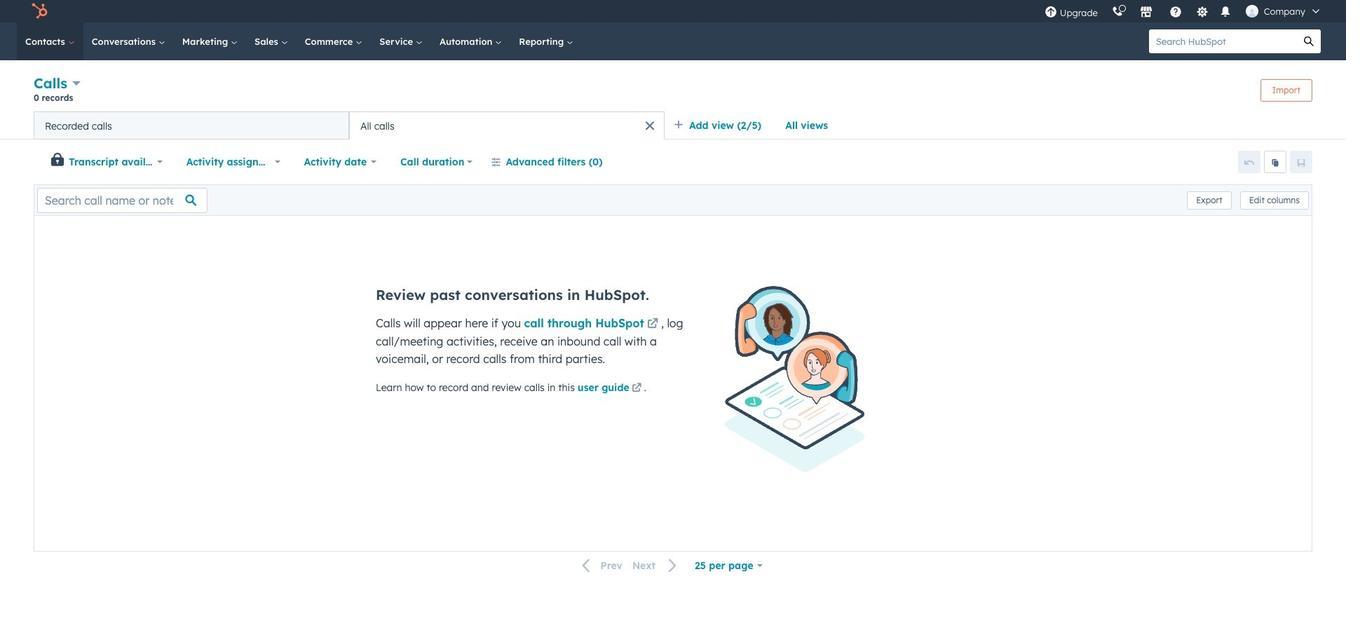 Task type: vqa. For each thing, say whether or not it's contained in the screenshot.
Provation Design Studio's the Provation
no



Task type: describe. For each thing, give the bounding box(es) containing it.
jacob simon image
[[1246, 5, 1258, 18]]

Search HubSpot search field
[[1149, 29, 1297, 53]]

Search call name or notes search field
[[37, 188, 208, 213]]

pagination navigation
[[574, 556, 686, 575]]



Task type: locate. For each thing, give the bounding box(es) containing it.
marketplaces image
[[1140, 6, 1153, 19]]

link opens in a new window image
[[647, 316, 658, 333], [647, 319, 658, 330], [632, 381, 642, 398], [632, 384, 642, 394]]

menu
[[1038, 0, 1329, 22]]

banner
[[34, 73, 1313, 111]]



